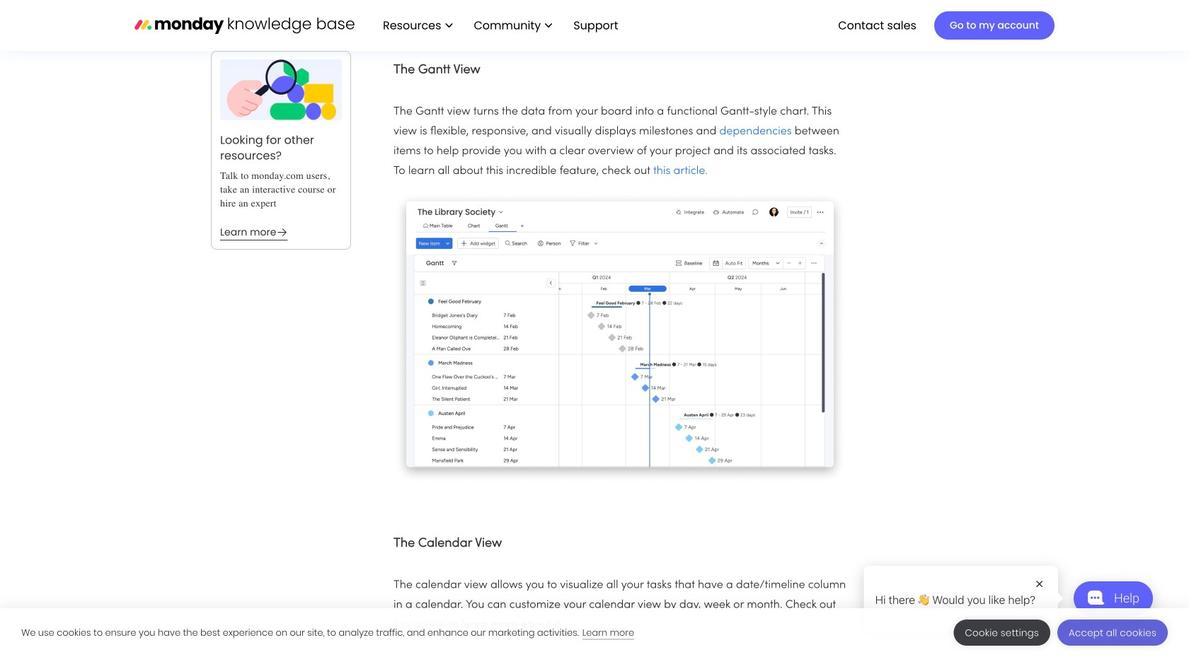 Task type: locate. For each thing, give the bounding box(es) containing it.
list
[[369, 0, 630, 51]]

monday.com logo image
[[135, 10, 355, 40]]

dialog
[[864, 566, 1058, 632], [0, 609, 1189, 658]]

main element
[[369, 0, 1055, 51]]

bc- calendar view.png image
[[394, 647, 847, 658]]



Task type: describe. For each thing, give the bounding box(es) containing it.
bc- gantt chart view.png image
[[394, 193, 847, 484]]

additional resources card image image
[[220, 59, 342, 120]]

chat bot icon image
[[1087, 591, 1105, 605]]



Task type: vqa. For each thing, say whether or not it's contained in the screenshot.
right "and"
no



